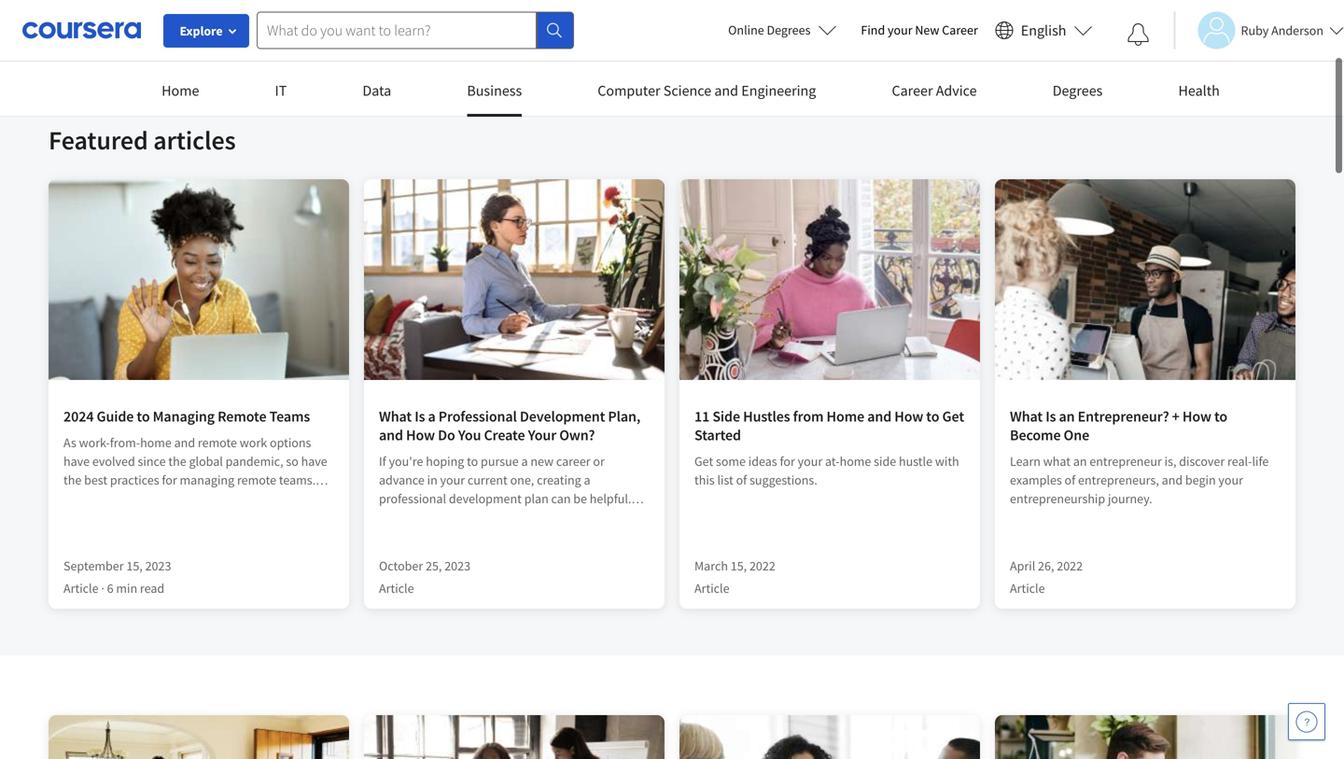 Task type: describe. For each thing, give the bounding box(es) containing it.
ruby anderson
[[1241, 22, 1324, 39]]

life
[[1252, 453, 1269, 470]]

6
[[107, 580, 114, 597]]

best
[[84, 471, 107, 488]]

find your new career link
[[852, 19, 988, 42]]

on
[[63, 528, 78, 544]]

march
[[695, 557, 728, 574]]

this inside the 'what is a professional development plan, and how do you create your own? if you're hoping to pursue a new career or advance in your current one, creating a professional development plan can be helpful. use this guide to learn what a professional development plan is, its usefulness, and how to create one. october 25, 2023 article'
[[402, 509, 422, 526]]

in
[[427, 471, 438, 488]]

examples
[[1010, 471, 1062, 488]]

hoping
[[426, 453, 464, 470]]

entrepreneur
[[1090, 453, 1162, 470]]

0 vertical spatial development
[[449, 490, 522, 507]]

and inside 11 side hustles from home and how to get started get some ideas for your at-home side hustle with this list of suggestions.
[[868, 407, 892, 426]]

you're
[[389, 453, 423, 470]]

career advice link
[[892, 81, 977, 114]]

1 vertical spatial an
[[1074, 453, 1087, 470]]

and down remains
[[271, 509, 292, 526]]

current
[[468, 471, 508, 488]]

career advice
[[892, 81, 977, 100]]

pursue
[[481, 453, 519, 470]]

2 have from the left
[[301, 453, 327, 470]]

anderson
[[1272, 22, 1324, 39]]

do
[[438, 426, 455, 444]]

business link
[[467, 81, 522, 117]]

find
[[861, 21, 885, 38]]

1 have from the left
[[63, 453, 90, 470]]

how inside 2024 guide to managing remote teams as work-from-home and remote work options have evolved since the global pandemic, so have the best practices for managing remote teams. learn why the demand for remote work remains high and how to increase productivity and morale on your team.
[[114, 509, 137, 526]]

creating
[[537, 471, 581, 488]]

your inside what is an entrepreneur? + how to become one learn what an entrepreneur is, discover real-life examples of entrepreneurs, and begin your entrepreneurship journey.
[[1219, 471, 1244, 488]]

what inside what is an entrepreneur? + how to become one learn what an entrepreneur is, discover real-life examples of entrepreneurs, and begin your entrepreneurship journey.
[[1044, 453, 1071, 470]]

what for how
[[379, 407, 412, 426]]

computer
[[598, 81, 661, 100]]

how inside the 'what is a professional development plan, and how do you create your own? if you're hoping to pursue a new career or advance in your current one, creating a professional development plan can be helpful. use this guide to learn what a professional development plan is, its usefulness, and how to create one. october 25, 2023 article'
[[599, 528, 623, 544]]

and down the be
[[575, 528, 596, 544]]

discover
[[1179, 453, 1225, 470]]

[featured image]  two men, both wearing glasses and aprons, serve their customers at their business. image
[[995, 179, 1296, 380]]

1 vertical spatial for
[[162, 471, 177, 488]]

pandemic,
[[226, 453, 283, 470]]

2024
[[63, 407, 94, 426]]

online degrees
[[728, 21, 811, 38]]

0 vertical spatial career
[[942, 21, 978, 38]]

april
[[1010, 557, 1036, 574]]

1 vertical spatial remote
[[237, 471, 276, 488]]

learn inside what is an entrepreneur? + how to become one learn what an entrepreneur is, discover real-life examples of entrepreneurs, and begin your entrepreneurship journey.
[[1010, 453, 1041, 470]]

1 vertical spatial work
[[251, 490, 278, 507]]

learn
[[472, 509, 500, 526]]

0 vertical spatial work
[[240, 434, 267, 451]]

article for started
[[695, 580, 730, 597]]

increase
[[154, 509, 199, 526]]

morale
[[295, 509, 333, 526]]

with
[[935, 453, 959, 470]]

its
[[496, 528, 509, 544]]

english button
[[988, 0, 1100, 61]]

is for a
[[415, 407, 425, 426]]

one.
[[415, 546, 439, 563]]

to up the current
[[467, 453, 478, 470]]

some
[[716, 453, 746, 470]]

or
[[593, 453, 605, 470]]

and inside what is an entrepreneur? + how to become one learn what an entrepreneur is, discover real-life examples of entrepreneurs, and begin your entrepreneurship journey.
[[1162, 471, 1183, 488]]

15, for started
[[731, 557, 747, 574]]

since
[[138, 453, 166, 470]]

15, for home
[[126, 557, 143, 574]]

online degrees button
[[713, 9, 852, 50]]

at-
[[825, 453, 840, 470]]

and down why
[[90, 509, 111, 526]]

to inside 11 side hustles from home and how to get started get some ideas for your at-home side hustle with this list of suggestions.
[[926, 407, 940, 426]]

how inside 11 side hustles from home and how to get started get some ideas for your at-home side hustle with this list of suggestions.
[[895, 407, 924, 426]]

of inside what is an entrepreneur? + how to become one learn what an entrepreneur is, discover real-life examples of entrepreneurs, and begin your entrepreneurship journey.
[[1065, 471, 1076, 488]]

online
[[728, 21, 764, 38]]

1 horizontal spatial degrees
[[1053, 81, 1103, 100]]

if
[[379, 453, 386, 470]]

hustles
[[743, 407, 790, 426]]

help center image
[[1296, 711, 1318, 733]]

side
[[713, 407, 740, 426]]

from-
[[110, 434, 140, 451]]

what is a professional development plan, and how do you create your own? if you're hoping to pursue a new career or advance in your current one, creating a professional development plan can be helpful. use this guide to learn what a professional development plan is, its usefulness, and how to create one. october 25, 2023 article
[[379, 407, 641, 597]]

april 26, 2022 article
[[1010, 557, 1083, 597]]

25,
[[426, 557, 442, 574]]

articles
[[153, 124, 236, 156]]

1 horizontal spatial professional
[[542, 509, 609, 526]]

guide
[[97, 407, 134, 426]]

home inside 11 side hustles from home and how to get started get some ideas for your at-home side hustle with this list of suggestions.
[[827, 407, 865, 426]]

1 horizontal spatial the
[[122, 490, 140, 507]]

create
[[379, 546, 413, 563]]

26,
[[1038, 557, 1055, 574]]

evolved
[[92, 453, 135, 470]]

ideas
[[749, 453, 777, 470]]

it
[[275, 81, 287, 100]]

degrees link
[[1053, 81, 1103, 114]]

11
[[695, 407, 710, 426]]

+
[[1172, 407, 1180, 426]]

entrepreneurship
[[1010, 490, 1106, 507]]

development
[[520, 407, 605, 426]]

your
[[528, 426, 557, 444]]

and down managing
[[174, 434, 195, 451]]

a left do
[[428, 407, 436, 426]]

teams
[[269, 407, 310, 426]]

own?
[[559, 426, 595, 444]]

list
[[717, 471, 734, 488]]

advice
[[936, 81, 977, 100]]

computer science and engineering
[[598, 81, 816, 100]]

2023 inside the 'what is a professional development plan, and how do you create your own? if you're hoping to pursue a new career or advance in your current one, creating a professional development plan can be helpful. use this guide to learn what a professional development plan is, its usefulness, and how to create one. october 25, 2023 article'
[[445, 557, 471, 574]]

explore
[[180, 22, 223, 39]]

data
[[363, 81, 391, 100]]

0 vertical spatial remote
[[198, 434, 237, 451]]

new
[[531, 453, 554, 470]]

one,
[[510, 471, 534, 488]]

september
[[63, 557, 124, 574]]

find your new career
[[861, 21, 978, 38]]

your inside 11 side hustles from home and how to get started get some ideas for your at-home side hustle with this list of suggestions.
[[798, 453, 823, 470]]

a left 'new' at the left of page
[[521, 453, 528, 470]]

why
[[97, 490, 119, 507]]

entrepreneurs,
[[1078, 471, 1159, 488]]

coursera logo image
[[792, 0, 1072, 21]]

it link
[[275, 81, 287, 114]]



Task type: vqa. For each thing, say whether or not it's contained in the screenshot.
menu at top
no



Task type: locate. For each thing, give the bounding box(es) containing it.
computer science and engineering link
[[598, 81, 816, 114]]

have
[[63, 453, 90, 470], [301, 453, 327, 470]]

the down practices
[[122, 490, 140, 507]]

1 vertical spatial degrees
[[1053, 81, 1103, 100]]

to down demand
[[140, 509, 151, 526]]

plan down "one,"
[[524, 490, 549, 507]]

home
[[162, 81, 199, 100], [827, 407, 865, 426]]

0 horizontal spatial 15,
[[126, 557, 143, 574]]

to inside what is an entrepreneur? + how to become one learn what an entrepreneur is, discover real-life examples of entrepreneurs, and begin your entrepreneurship journey.
[[1215, 407, 1228, 426]]

2 15, from the left
[[731, 557, 747, 574]]

work up productivity
[[251, 490, 278, 507]]

[featured image] woman starts her side hustle from home on her laptop while sitting at her dining room table in her light-filled space. she's taking notes in a notebook and sitting beside fresh flowers. image
[[680, 179, 980, 380]]

an down one
[[1074, 453, 1087, 470]]

15, inside march 15, 2022 article
[[731, 557, 747, 574]]

1 vertical spatial get
[[695, 453, 713, 470]]

4 article from the left
[[1010, 580, 1045, 597]]

0 horizontal spatial 2022
[[750, 557, 776, 574]]

to left 'learn'
[[458, 509, 469, 526]]

and right science
[[715, 81, 739, 100]]

for down managing
[[191, 490, 206, 507]]

2 is from the left
[[1046, 407, 1056, 426]]

·
[[101, 580, 104, 597]]

1 horizontal spatial have
[[301, 453, 327, 470]]

1 vertical spatial home
[[827, 407, 865, 426]]

0 horizontal spatial have
[[63, 453, 90, 470]]

15, up min
[[126, 557, 143, 574]]

1 article from the left
[[63, 580, 99, 597]]

2022 right 26,
[[1057, 557, 1083, 574]]

15, right "march"
[[731, 557, 747, 574]]

show notifications image
[[1127, 23, 1150, 46]]

degrees inside popup button
[[767, 21, 811, 38]]

use
[[379, 509, 399, 526]]

3 article from the left
[[695, 580, 730, 597]]

is left one
[[1046, 407, 1056, 426]]

get left some
[[695, 453, 713, 470]]

remote up global
[[198, 434, 237, 451]]

to down 'helpful.'
[[625, 528, 637, 544]]

15, inside september 15, 2023 article · 6 min read
[[126, 557, 143, 574]]

0 horizontal spatial what
[[379, 407, 412, 426]]

a up the be
[[584, 471, 591, 488]]

get
[[943, 407, 964, 426], [695, 453, 713, 470]]

how right the +
[[1183, 407, 1212, 426]]

home left side
[[840, 453, 871, 470]]

of
[[736, 471, 747, 488], [1065, 471, 1076, 488]]

development up one. on the bottom left
[[379, 528, 452, 544]]

1 horizontal spatial is,
[[1165, 453, 1177, 470]]

development up 'learn'
[[449, 490, 522, 507]]

what left one
[[1010, 407, 1043, 426]]

the left best
[[63, 471, 82, 488]]

2 horizontal spatial for
[[780, 453, 795, 470]]

business
[[467, 81, 522, 100]]

as
[[63, 434, 76, 451]]

health link
[[1179, 81, 1220, 114]]

degrees down the english button
[[1053, 81, 1103, 100]]

0 horizontal spatial what
[[503, 509, 530, 526]]

begin
[[1186, 471, 1216, 488]]

0 horizontal spatial degrees
[[767, 21, 811, 38]]

career left advice
[[892, 81, 933, 100]]

this inside 11 side hustles from home and how to get started get some ideas for your at-home side hustle with this list of suggestions.
[[695, 471, 715, 488]]

for up the "suggestions."
[[780, 453, 795, 470]]

is, inside what is an entrepreneur? + how to become one learn what an entrepreneur is, discover real-life examples of entrepreneurs, and begin your entrepreneurship journey.
[[1165, 453, 1177, 470]]

article inside september 15, 2023 article · 6 min read
[[63, 580, 99, 597]]

0 horizontal spatial the
[[63, 471, 82, 488]]

article for home
[[63, 580, 99, 597]]

2022 right "march"
[[750, 557, 776, 574]]

1 horizontal spatial this
[[695, 471, 715, 488]]

1 vertical spatial plan
[[455, 528, 479, 544]]

this left "list"
[[695, 471, 715, 488]]

what inside the 'what is a professional development plan, and how do you create your own? if you're hoping to pursue a new career or advance in your current one, creating a professional development plan can be helpful. use this guide to learn what a professional development plan is, its usefulness, and how to create one. october 25, 2023 article'
[[503, 509, 530, 526]]

a up usefulness,
[[533, 509, 539, 526]]

remote up productivity
[[209, 490, 248, 507]]

featured
[[49, 124, 148, 156]]

2023 right 25,
[[445, 557, 471, 574]]

0 vertical spatial for
[[780, 453, 795, 470]]

2 article from the left
[[379, 580, 414, 597]]

have right so
[[301, 453, 327, 470]]

high
[[63, 509, 88, 526]]

plan down 'learn'
[[455, 528, 479, 544]]

for
[[780, 453, 795, 470], [162, 471, 177, 488], [191, 490, 206, 507]]

professional down advance
[[379, 490, 446, 507]]

home link
[[162, 81, 199, 114]]

the right since
[[168, 453, 186, 470]]

article for learn
[[1010, 580, 1045, 597]]

1 vertical spatial learn
[[63, 490, 94, 507]]

What do you want to learn? text field
[[257, 12, 537, 49]]

home up articles
[[162, 81, 199, 100]]

2023 inside september 15, 2023 article · 6 min read
[[145, 557, 171, 574]]

0 horizontal spatial for
[[162, 471, 177, 488]]

what up the you're
[[379, 407, 412, 426]]

home right from
[[827, 407, 865, 426]]

1 horizontal spatial home
[[827, 407, 865, 426]]

your inside the 'what is a professional development plan, and how do you create your own? if you're hoping to pursue a new career or advance in your current one, creating a professional development plan can be helpful. use this guide to learn what a professional development plan is, its usefulness, and how to create one. october 25, 2023 article'
[[440, 471, 465, 488]]

professional
[[379, 490, 446, 507], [542, 509, 609, 526]]

article down october
[[379, 580, 414, 597]]

2024 guide to managing remote teams as work-from-home and remote work options have evolved since the global pandemic, so have the best practices for managing remote teams. learn why the demand for remote work remains high and how to increase productivity and morale on your team.
[[63, 407, 333, 544]]

remote
[[218, 407, 267, 426]]

1 vertical spatial this
[[402, 509, 422, 526]]

coursera image
[[22, 15, 141, 45]]

1 horizontal spatial for
[[191, 490, 206, 507]]

remains
[[281, 490, 325, 507]]

remote down pandemic,
[[237, 471, 276, 488]]

1 horizontal spatial get
[[943, 407, 964, 426]]

0 horizontal spatial how
[[114, 509, 137, 526]]

of inside 11 side hustles from home and how to get started get some ideas for your at-home side hustle with this list of suggestions.
[[736, 471, 747, 488]]

0 vertical spatial get
[[943, 407, 964, 426]]

article left ·
[[63, 580, 99, 597]]

1 horizontal spatial learn
[[1010, 453, 1041, 470]]

is inside the 'what is a professional development plan, and how do you create your own? if you're hoping to pursue a new career or advance in your current one, creating a professional development plan can be helpful. use this guide to learn what a professional development plan is, its usefulness, and how to create one. october 25, 2023 article'
[[415, 407, 425, 426]]

and left begin
[[1162, 471, 1183, 488]]

0 horizontal spatial career
[[892, 81, 933, 100]]

2 horizontal spatial how
[[1183, 407, 1212, 426]]

1 vertical spatial home
[[840, 453, 871, 470]]

[featured image] woman working at home during online meeting image
[[49, 179, 349, 380]]

what up its
[[503, 509, 530, 526]]

0 vertical spatial degrees
[[767, 21, 811, 38]]

how up hustle
[[895, 407, 924, 426]]

explore button
[[163, 14, 249, 48]]

is left do
[[415, 407, 425, 426]]

2022 inside march 15, 2022 article
[[750, 557, 776, 574]]

ruby anderson button
[[1174, 12, 1344, 49]]

how down 'helpful.'
[[599, 528, 623, 544]]

what inside what is an entrepreneur? + how to become one learn what an entrepreneur is, discover real-life examples of entrepreneurs, and begin your entrepreneurship journey.
[[1010, 407, 1043, 426]]

1 15, from the left
[[126, 557, 143, 574]]

article down april on the bottom
[[1010, 580, 1045, 597]]

started
[[695, 426, 741, 444]]

0 horizontal spatial is,
[[482, 528, 493, 544]]

your left at-
[[798, 453, 823, 470]]

guide
[[425, 509, 456, 526]]

practices
[[110, 471, 159, 488]]

1 horizontal spatial how
[[599, 528, 623, 544]]

how left do
[[406, 426, 435, 444]]

professional down the be
[[542, 509, 609, 526]]

1 horizontal spatial home
[[840, 453, 871, 470]]

from
[[793, 407, 824, 426]]

1 horizontal spatial what
[[1010, 407, 1043, 426]]

0 horizontal spatial get
[[695, 453, 713, 470]]

the
[[168, 453, 186, 470], [63, 471, 82, 488], [122, 490, 140, 507]]

and up side
[[868, 407, 892, 426]]

your
[[888, 21, 913, 38], [798, 453, 823, 470], [440, 471, 465, 488], [1219, 471, 1244, 488], [80, 528, 105, 544]]

1 horizontal spatial how
[[895, 407, 924, 426]]

september 15, 2023 article · 6 min read
[[63, 557, 171, 597]]

0 vertical spatial home
[[140, 434, 172, 451]]

0 horizontal spatial 2023
[[145, 557, 171, 574]]

what
[[379, 407, 412, 426], [1010, 407, 1043, 426]]

None search field
[[257, 12, 574, 49]]

2 2023 from the left
[[445, 557, 471, 574]]

how inside the 'what is a professional development plan, and how do you create your own? if you're hoping to pursue a new career or advance in your current one, creating a professional development plan can be helpful. use this guide to learn what a professional development plan is, its usefulness, and how to create one. october 25, 2023 article'
[[406, 426, 435, 444]]

0 vertical spatial what
[[1044, 453, 1071, 470]]

0 horizontal spatial learn
[[63, 490, 94, 507]]

have down as
[[63, 453, 90, 470]]

1 vertical spatial what
[[503, 509, 530, 526]]

an left entrepreneur?
[[1059, 407, 1075, 426]]

is for an
[[1046, 407, 1056, 426]]

your inside 2024 guide to managing remote teams as work-from-home and remote work options have evolved since the global pandemic, so have the best practices for managing remote teams. learn why the demand for remote work remains high and how to increase productivity and morale on your team.
[[80, 528, 105, 544]]

article down "march"
[[695, 580, 730, 597]]

0 horizontal spatial this
[[402, 509, 422, 526]]

for inside 11 side hustles from home and how to get started get some ideas for your at-home side hustle with this list of suggestions.
[[780, 453, 795, 470]]

what for become
[[1010, 407, 1043, 426]]

career
[[942, 21, 978, 38], [892, 81, 933, 100]]

2 vertical spatial for
[[191, 490, 206, 507]]

1 horizontal spatial 2022
[[1057, 557, 1083, 574]]

team.
[[108, 528, 139, 544]]

article
[[63, 580, 99, 597], [379, 580, 414, 597], [695, 580, 730, 597], [1010, 580, 1045, 597]]

2022 for learn
[[1057, 557, 1083, 574]]

options
[[270, 434, 311, 451]]

ruby
[[1241, 22, 1269, 39]]

global
[[189, 453, 223, 470]]

what inside the 'what is a professional development plan, and how do you create your own? if you're hoping to pursue a new career or advance in your current one, creating a professional development plan can be helpful. use this guide to learn what a professional development plan is, its usefulness, and how to create one. october 25, 2023 article'
[[379, 407, 412, 426]]

11 side hustles from home and how to get started get some ideas for your at-home side hustle with this list of suggestions.
[[695, 407, 964, 488]]

home up since
[[140, 434, 172, 451]]

0 vertical spatial is,
[[1165, 453, 1177, 470]]

1 what from the left
[[379, 407, 412, 426]]

is, left its
[[482, 528, 493, 544]]

0 vertical spatial home
[[162, 81, 199, 100]]

1 2023 from the left
[[145, 557, 171, 574]]

2 vertical spatial the
[[122, 490, 140, 507]]

1 is from the left
[[415, 407, 425, 426]]

one
[[1064, 426, 1090, 444]]

0 horizontal spatial plan
[[455, 528, 479, 544]]

to
[[137, 407, 150, 426], [926, 407, 940, 426], [1215, 407, 1228, 426], [467, 453, 478, 470], [140, 509, 151, 526], [458, 509, 469, 526], [625, 528, 637, 544]]

learn up high at the bottom left of the page
[[63, 490, 94, 507]]

suggestions.
[[750, 471, 818, 488]]

0 vertical spatial an
[[1059, 407, 1075, 426]]

advance
[[379, 471, 425, 488]]

work
[[240, 434, 267, 451], [251, 490, 278, 507]]

create
[[484, 426, 525, 444]]

article inside the 'what is a professional development plan, and how do you create your own? if you're hoping to pursue a new career or advance in your current one, creating a professional development plan can be helpful. use this guide to learn what a professional development plan is, its usefulness, and how to create one. october 25, 2023 article'
[[379, 580, 414, 597]]

0 horizontal spatial how
[[406, 426, 435, 444]]

plan,
[[608, 407, 641, 426]]

english
[[1021, 21, 1067, 40]]

[featured image] woman at a workstation working on a professional development course image
[[364, 179, 665, 380]]

1 horizontal spatial what
[[1044, 453, 1071, 470]]

you
[[458, 426, 481, 444]]

2 of from the left
[[1065, 471, 1076, 488]]

usefulness,
[[512, 528, 573, 544]]

0 horizontal spatial is
[[415, 407, 425, 426]]

real-
[[1228, 453, 1252, 470]]

1 vertical spatial how
[[599, 528, 623, 544]]

1 of from the left
[[736, 471, 747, 488]]

featured articles
[[49, 124, 236, 156]]

1 2022 from the left
[[750, 557, 776, 574]]

to right the +
[[1215, 407, 1228, 426]]

1 horizontal spatial is
[[1046, 407, 1056, 426]]

work up pandemic,
[[240, 434, 267, 451]]

0 horizontal spatial professional
[[379, 490, 446, 507]]

1 horizontal spatial of
[[1065, 471, 1076, 488]]

1 vertical spatial is,
[[482, 528, 493, 544]]

0 vertical spatial the
[[168, 453, 186, 470]]

is, inside the 'what is a professional development plan, and how do you create your own? if you're hoping to pursue a new career or advance in your current one, creating a professional development plan can be helpful. use this guide to learn what a professional development plan is, its usefulness, and how to create one. october 25, 2023 article'
[[482, 528, 493, 544]]

2023 up read
[[145, 557, 171, 574]]

managing
[[180, 471, 234, 488]]

get up the with
[[943, 407, 964, 426]]

become
[[1010, 426, 1061, 444]]

what up examples
[[1044, 453, 1071, 470]]

health
[[1179, 81, 1220, 100]]

degrees right online
[[767, 21, 811, 38]]

journey.
[[1108, 490, 1153, 507]]

0 vertical spatial learn
[[1010, 453, 1041, 470]]

home inside 11 side hustles from home and how to get started get some ideas for your at-home side hustle with this list of suggestions.
[[840, 453, 871, 470]]

1 horizontal spatial plan
[[524, 490, 549, 507]]

how inside what is an entrepreneur? + how to become one learn what an entrepreneur is, discover real-life examples of entrepreneurs, and begin your entrepreneurship journey.
[[1183, 407, 1212, 426]]

0 vertical spatial how
[[114, 509, 137, 526]]

1 horizontal spatial 15,
[[731, 557, 747, 574]]

article inside march 15, 2022 article
[[695, 580, 730, 597]]

1 vertical spatial the
[[63, 471, 82, 488]]

and up "if" in the left bottom of the page
[[379, 426, 403, 444]]

2022 inside april 26, 2022 article
[[1057, 557, 1083, 574]]

a
[[428, 407, 436, 426], [521, 453, 528, 470], [584, 471, 591, 488], [533, 509, 539, 526]]

0 horizontal spatial of
[[736, 471, 747, 488]]

march 15, 2022 article
[[695, 557, 776, 597]]

science
[[664, 81, 712, 100]]

is inside what is an entrepreneur? + how to become one learn what an entrepreneur is, discover real-life examples of entrepreneurs, and begin your entrepreneurship journey.
[[1046, 407, 1056, 426]]

for up demand
[[162, 471, 177, 488]]

your right find
[[888, 21, 913, 38]]

1 vertical spatial professional
[[542, 509, 609, 526]]

to up the with
[[926, 407, 940, 426]]

read
[[140, 580, 165, 597]]

1 vertical spatial career
[[892, 81, 933, 100]]

entrepreneur?
[[1078, 407, 1169, 426]]

to right guide
[[137, 407, 150, 426]]

this right use
[[402, 509, 422, 526]]

career right "new"
[[942, 21, 978, 38]]

0 vertical spatial this
[[695, 471, 715, 488]]

your down real-
[[1219, 471, 1244, 488]]

professional
[[439, 407, 517, 426]]

min
[[116, 580, 137, 597]]

career
[[556, 453, 591, 470]]

1 horizontal spatial 2023
[[445, 557, 471, 574]]

of up entrepreneurship
[[1065, 471, 1076, 488]]

is, left discover at the bottom
[[1165, 453, 1177, 470]]

home inside 2024 guide to managing remote teams as work-from-home and remote work options have evolved since the global pandemic, so have the best practices for managing remote teams. learn why the demand for remote work remains high and how to increase productivity and morale on your team.
[[140, 434, 172, 451]]

0 horizontal spatial home
[[140, 434, 172, 451]]

remote
[[198, 434, 237, 451], [237, 471, 276, 488], [209, 490, 248, 507]]

2 2022 from the left
[[1057, 557, 1083, 574]]

2022 for started
[[750, 557, 776, 574]]

1 horizontal spatial career
[[942, 21, 978, 38]]

how
[[114, 509, 137, 526], [599, 528, 623, 544]]

demand
[[143, 490, 188, 507]]

0 vertical spatial professional
[[379, 490, 446, 507]]

data link
[[363, 81, 391, 114]]

how up team.
[[114, 509, 137, 526]]

0 vertical spatial plan
[[524, 490, 549, 507]]

managing
[[153, 407, 215, 426]]

2 horizontal spatial the
[[168, 453, 186, 470]]

2 what from the left
[[1010, 407, 1043, 426]]

what is an entrepreneur? + how to become one learn what an entrepreneur is, discover real-life examples of entrepreneurs, and begin your entrepreneurship journey.
[[1010, 407, 1269, 507]]

2 vertical spatial remote
[[209, 490, 248, 507]]

learn inside 2024 guide to managing remote teams as work-from-home and remote work options have evolved since the global pandemic, so have the best practices for managing remote teams. learn why the demand for remote work remains high and how to increase productivity and morale on your team.
[[63, 490, 94, 507]]

can
[[551, 490, 571, 507]]

teams.
[[279, 471, 316, 488]]

1 vertical spatial development
[[379, 528, 452, 544]]

article inside april 26, 2022 article
[[1010, 580, 1045, 597]]

be
[[574, 490, 587, 507]]

of right "list"
[[736, 471, 747, 488]]

new
[[915, 21, 940, 38]]

work-
[[79, 434, 110, 451]]

0 horizontal spatial home
[[162, 81, 199, 100]]

your right on
[[80, 528, 105, 544]]

learn up examples
[[1010, 453, 1041, 470]]

is,
[[1165, 453, 1177, 470], [482, 528, 493, 544]]

your down hoping
[[440, 471, 465, 488]]



